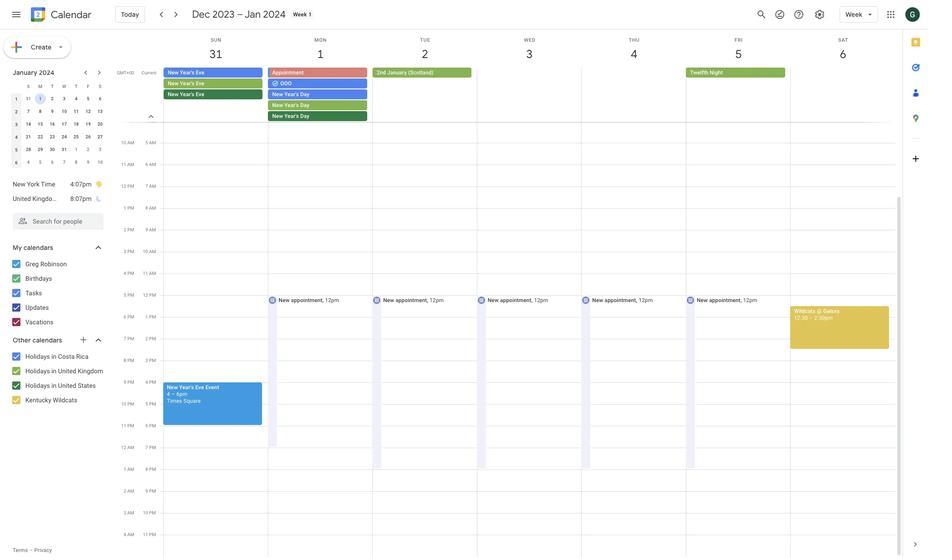 Task type: vqa. For each thing, say whether or not it's contained in the screenshot.


Task type: describe. For each thing, give the bounding box(es) containing it.
2 horizontal spatial 31
[[209, 47, 222, 62]]

create
[[31, 43, 52, 51]]

21
[[26, 134, 31, 139]]

1 vertical spatial 12 pm
[[143, 293, 156, 298]]

@
[[818, 308, 822, 314]]

column header inside january 2024 grid
[[10, 80, 22, 93]]

other calendars button
[[2, 333, 113, 348]]

list item containing new york time
[[13, 177, 103, 191]]

2nd
[[377, 69, 386, 76]]

27 element
[[95, 132, 106, 142]]

26
[[86, 134, 91, 139]]

12 inside row group
[[86, 109, 91, 114]]

row containing 7
[[10, 105, 106, 118]]

1 horizontal spatial 8 pm
[[146, 467, 156, 472]]

sun
[[211, 37, 222, 43]]

united for holidays in united kingdom
[[58, 368, 76, 375]]

31 for 31 element
[[62, 147, 67, 152]]

create button
[[4, 36, 71, 58]]

10 up the 12 am
[[121, 402, 126, 407]]

holidays in united states
[[25, 382, 96, 389]]

m
[[38, 84, 42, 89]]

5 link
[[729, 44, 750, 65]]

21 element
[[23, 132, 34, 142]]

row containing s
[[10, 80, 106, 93]]

jan
[[245, 8, 261, 21]]

6pm
[[176, 391, 188, 397]]

15
[[38, 122, 43, 127]]

february 9 element
[[83, 157, 94, 168]]

7 right add other calendars icon
[[124, 336, 126, 341]]

0 horizontal spatial 9 am
[[124, 118, 134, 123]]

Search for people text field
[[18, 213, 98, 230]]

17
[[62, 122, 67, 127]]

cell containing new year's eve event
[[163, 34, 268, 557]]

2nd january (scotland)
[[377, 69, 434, 76]]

26 element
[[83, 132, 94, 142]]

22 element
[[35, 132, 46, 142]]

my calendars button
[[2, 240, 113, 255]]

kingdom inside other calendars "list"
[[78, 368, 103, 375]]

30
[[50, 147, 55, 152]]

row containing 28
[[10, 143, 106, 156]]

1 vertical spatial 2 pm
[[146, 336, 156, 341]]

1 cell
[[34, 93, 46, 105]]

4 inside thu 4
[[631, 47, 637, 62]]

row containing 21
[[10, 131, 106, 143]]

4 12pm from the left
[[639, 297, 653, 304]]

2 am
[[124, 489, 134, 494]]

4 inside new year's eve event 4 – 6pm times square
[[167, 391, 170, 397]]

wed
[[524, 37, 536, 43]]

mon 1
[[315, 37, 327, 62]]

2:30pm
[[815, 315, 834, 321]]

states
[[78, 382, 96, 389]]

1 vertical spatial 9 pm
[[146, 489, 156, 494]]

night
[[710, 69, 724, 76]]

1 vertical spatial 3 pm
[[146, 358, 156, 363]]

8:07pm
[[70, 195, 92, 202]]

3 day from the top
[[300, 113, 310, 119]]

fri
[[735, 37, 744, 43]]

thu
[[629, 37, 640, 43]]

2 t from the left
[[75, 84, 78, 89]]

5 am
[[145, 140, 156, 145]]

kentucky
[[25, 397, 51, 404]]

31 element
[[59, 144, 70, 155]]

12:30
[[795, 315, 809, 321]]

holidays for holidays in costa rica
[[25, 353, 50, 360]]

twelfth night button
[[687, 68, 786, 78]]

rica
[[76, 353, 88, 360]]

5 inside the fri 5
[[735, 47, 742, 62]]

new inside list item
[[13, 181, 25, 188]]

w
[[62, 84, 66, 89]]

0 vertical spatial 3 pm
[[124, 249, 134, 254]]

calendars for other calendars
[[33, 336, 62, 344]]

wildcats inside other calendars "list"
[[53, 397, 77, 404]]

february 5 element
[[35, 157, 46, 168]]

my
[[13, 244, 22, 252]]

calendar
[[51, 8, 92, 21]]

8 am
[[145, 206, 156, 211]]

0 horizontal spatial 8 pm
[[124, 358, 134, 363]]

24
[[62, 134, 67, 139]]

appointment button
[[270, 68, 368, 78]]

1 vertical spatial 6 pm
[[146, 423, 156, 428]]

new year's eve event 4 – 6pm times square
[[167, 384, 219, 404]]

2 day from the top
[[300, 102, 310, 108]]

york
[[27, 181, 40, 188]]

3 , from the left
[[532, 297, 533, 304]]

terms
[[13, 547, 28, 554]]

event
[[206, 384, 219, 391]]

sat
[[839, 37, 849, 43]]

f
[[87, 84, 89, 89]]

0 horizontal spatial 5 pm
[[124, 293, 134, 298]]

0 vertical spatial 2024
[[263, 8, 286, 21]]

february 7 element
[[59, 157, 70, 168]]

23
[[50, 134, 55, 139]]

main drawer image
[[11, 9, 22, 20]]

in for states
[[51, 382, 57, 389]]

twelfth night
[[691, 69, 724, 76]]

13
[[98, 109, 103, 114]]

28
[[26, 147, 31, 152]]

0 horizontal spatial january
[[13, 69, 37, 77]]

sat 6
[[839, 37, 849, 62]]

4 link
[[624, 44, 645, 65]]

new york time
[[13, 181, 55, 188]]

10 down 8 am
[[143, 249, 148, 254]]

ooo
[[281, 80, 292, 87]]

20 element
[[95, 119, 106, 130]]

in for kingdom
[[51, 368, 57, 375]]

19
[[86, 122, 91, 127]]

0 vertical spatial 2 pm
[[124, 227, 134, 232]]

10 element
[[59, 106, 70, 117]]

5 12pm from the left
[[744, 297, 758, 304]]

0 horizontal spatial 12 pm
[[121, 184, 134, 189]]

14 element
[[23, 119, 34, 130]]

8 down the 7 am
[[145, 206, 148, 211]]

7 right the 12 am
[[146, 445, 148, 450]]

robinson
[[40, 260, 67, 268]]

– right terms link
[[29, 547, 33, 554]]

6 link
[[833, 44, 854, 65]]

1 horizontal spatial 1 pm
[[146, 314, 156, 319]]

appointment
[[272, 69, 304, 76]]

11 inside row group
[[74, 109, 79, 114]]

5 , from the left
[[741, 297, 742, 304]]

13 element
[[95, 106, 106, 117]]

0 vertical spatial 1 pm
[[124, 206, 134, 211]]

terms – privacy
[[13, 547, 52, 554]]

february 1 element
[[71, 144, 82, 155]]

18 element
[[71, 119, 82, 130]]

30 element
[[47, 144, 58, 155]]

27
[[98, 134, 103, 139]]

time for york
[[41, 181, 55, 188]]

new year's day new year's day new year's day
[[272, 91, 310, 119]]

5 appointment from the left
[[710, 297, 741, 304]]

january 2024 grid
[[9, 80, 106, 169]]

25
[[74, 134, 79, 139]]

8 left february 9 element
[[75, 160, 78, 165]]

1 vertical spatial 10 am
[[143, 249, 156, 254]]

new year's eve new year's eve new year's eve
[[168, 69, 204, 98]]

row containing new year's eve
[[160, 68, 903, 122]]

3 am
[[124, 510, 134, 515]]

wildcats inside wildcats @ gators 12:30 – 2:30pm
[[795, 308, 816, 314]]

tue
[[420, 37, 431, 43]]

3 new year's eve button from the top
[[164, 89, 263, 99]]

8 down 1 cell
[[39, 109, 42, 114]]

7 down december 31 element
[[27, 109, 30, 114]]

1 new year's eve button from the top
[[164, 68, 263, 78]]

8 right rica
[[124, 358, 126, 363]]

current
[[142, 70, 157, 75]]

week button
[[840, 4, 879, 25]]

7 am
[[145, 184, 156, 189]]

0 vertical spatial 10 am
[[121, 140, 134, 145]]

holidays in costa rica
[[25, 353, 88, 360]]

15 element
[[35, 119, 46, 130]]

february 10 element
[[95, 157, 106, 168]]

1 am
[[124, 467, 134, 472]]

25 element
[[71, 132, 82, 142]]

2nd january (scotland) button
[[373, 68, 472, 78]]

1 horizontal spatial 4 am
[[145, 118, 156, 123]]

privacy
[[34, 547, 52, 554]]

9 right 20
[[124, 118, 126, 123]]

31 for december 31 element
[[26, 96, 31, 101]]

24 element
[[59, 132, 70, 142]]

2 appointment from the left
[[396, 297, 427, 304]]

holidays for holidays in united kingdom
[[25, 368, 50, 375]]

28 element
[[23, 144, 34, 155]]

10 left 11 element
[[62, 109, 67, 114]]

1 new year's day button from the top
[[268, 89, 368, 99]]

– inside wildcats @ gators 12:30 – 2:30pm
[[810, 315, 814, 321]]

calendars for my calendars
[[24, 244, 53, 252]]

wildcats @ gators 12:30 – 2:30pm
[[795, 308, 840, 321]]



Task type: locate. For each thing, give the bounding box(es) containing it.
9 am right 20
[[124, 118, 134, 123]]

2 new year's eve button from the top
[[164, 78, 263, 88]]

1 horizontal spatial 12 pm
[[143, 293, 156, 298]]

row containing new appointment
[[160, 34, 896, 557]]

row group inside january 2024 grid
[[10, 93, 106, 169]]

– left jan
[[237, 8, 243, 21]]

calendars inside other calendars dropdown button
[[33, 336, 62, 344]]

mon
[[315, 37, 327, 43]]

2024 up m
[[39, 69, 54, 77]]

costa
[[58, 353, 75, 360]]

9 left 10 element
[[51, 109, 54, 114]]

kingdom
[[32, 195, 58, 202], [78, 368, 103, 375]]

eve
[[196, 69, 204, 76], [196, 80, 204, 87], [196, 91, 204, 98], [195, 384, 204, 391]]

– right 12:30
[[810, 315, 814, 321]]

other
[[13, 336, 31, 344]]

0 horizontal spatial 6 pm
[[124, 314, 134, 319]]

times
[[167, 398, 182, 404]]

4 new appointment , 12pm from the left
[[593, 297, 653, 304]]

0 vertical spatial new year's day button
[[268, 89, 368, 99]]

grid
[[116, 29, 903, 557]]

1 horizontal spatial 5 pm
[[146, 402, 156, 407]]

united kingdom time 8:07pm
[[13, 195, 92, 202]]

3 new appointment , 12pm from the left
[[488, 297, 549, 304]]

row group containing 31
[[10, 93, 106, 169]]

february 3 element
[[95, 144, 106, 155]]

0 vertical spatial 9 am
[[124, 118, 134, 123]]

1 pm
[[124, 206, 134, 211], [146, 314, 156, 319]]

0 horizontal spatial t
[[51, 84, 54, 89]]

other calendars
[[13, 336, 62, 344]]

5 new appointment , 12pm from the left
[[697, 297, 758, 304]]

3 link
[[520, 44, 540, 65]]

time down the 4:07pm in the top left of the page
[[59, 195, 74, 202]]

1 t from the left
[[51, 84, 54, 89]]

1 vertical spatial 1 pm
[[146, 314, 156, 319]]

1 horizontal spatial 9 am
[[145, 227, 156, 232]]

4 appointment from the left
[[605, 297, 637, 304]]

tasks
[[25, 289, 42, 297]]

0 horizontal spatial 1 pm
[[124, 206, 134, 211]]

gators
[[824, 308, 840, 314]]

1 vertical spatial wildcats
[[53, 397, 77, 404]]

united down costa
[[58, 368, 76, 375]]

9 pm right states on the bottom of the page
[[124, 380, 134, 385]]

holidays down other calendars
[[25, 353, 50, 360]]

year's
[[180, 69, 195, 76], [180, 80, 195, 87], [180, 91, 195, 98], [285, 91, 299, 98], [285, 102, 299, 108], [285, 113, 299, 119], [179, 384, 194, 391]]

10 right 27 "element"
[[121, 140, 126, 145]]

privacy link
[[34, 547, 52, 554]]

0 vertical spatial 31
[[209, 47, 222, 62]]

1 , from the left
[[323, 297, 324, 304]]

1 horizontal spatial 11 pm
[[143, 532, 156, 537]]

day
[[300, 91, 310, 98], [300, 102, 310, 108], [300, 113, 310, 119]]

s right f
[[99, 84, 102, 89]]

february 4 element
[[23, 157, 34, 168]]

4 pm
[[124, 271, 134, 276], [146, 380, 156, 385]]

2 vertical spatial new year's day button
[[268, 111, 368, 121]]

4
[[631, 47, 637, 62], [75, 96, 78, 101], [145, 118, 148, 123], [15, 135, 18, 140], [27, 160, 30, 165], [124, 271, 126, 276], [146, 380, 148, 385], [167, 391, 170, 397], [124, 532, 126, 537]]

1 s from the left
[[27, 84, 30, 89]]

december 31 element
[[23, 93, 34, 104]]

–
[[237, 8, 243, 21], [810, 315, 814, 321], [171, 391, 175, 397], [29, 547, 33, 554]]

31 down sun
[[209, 47, 222, 62]]

1 inside mon 1
[[317, 47, 323, 62]]

sun 31
[[209, 37, 222, 62]]

1 vertical spatial 9 am
[[145, 227, 156, 232]]

time right york on the top of page
[[41, 181, 55, 188]]

1 horizontal spatial 10 pm
[[143, 510, 156, 515]]

1 horizontal spatial 9 pm
[[146, 489, 156, 494]]

cell containing appointment
[[268, 68, 373, 122]]

holidays down holidays in costa rica
[[25, 368, 50, 375]]

calendar heading
[[49, 8, 92, 21]]

0 horizontal spatial 31
[[26, 96, 31, 101]]

0 vertical spatial 11 pm
[[121, 423, 134, 428]]

0 vertical spatial holidays
[[25, 353, 50, 360]]

2 holidays from the top
[[25, 368, 50, 375]]

settings menu image
[[815, 9, 826, 20]]

row containing 31
[[10, 93, 106, 105]]

birthdays
[[25, 275, 52, 282]]

1 vertical spatial holidays
[[25, 368, 50, 375]]

2 in from the top
[[51, 368, 57, 375]]

4 am up the 5 am
[[145, 118, 156, 123]]

10 right february 9 element
[[98, 160, 103, 165]]

cell containing new year's eve
[[164, 68, 268, 122]]

0 horizontal spatial 9 pm
[[124, 380, 134, 385]]

2 vertical spatial day
[[300, 113, 310, 119]]

1 horizontal spatial time
[[59, 195, 74, 202]]

31 right 30
[[62, 147, 67, 152]]

11 am
[[121, 162, 134, 167], [143, 271, 156, 276]]

2 , from the left
[[427, 297, 429, 304]]

4:07pm
[[70, 181, 92, 188]]

2 vertical spatial 31
[[62, 147, 67, 152]]

1 horizontal spatial 2024
[[263, 8, 286, 21]]

2 new appointment , 12pm from the left
[[383, 297, 444, 304]]

16 element
[[47, 119, 58, 130]]

row group
[[10, 93, 106, 169]]

10 am left the 5 am
[[121, 140, 134, 145]]

in down holidays in costa rica
[[51, 368, 57, 375]]

new year's day button
[[268, 89, 368, 99], [268, 100, 368, 110], [268, 111, 368, 121]]

grid containing 31
[[116, 29, 903, 557]]

1 horizontal spatial 10 am
[[143, 249, 156, 254]]

3
[[526, 47, 533, 62], [63, 96, 66, 101], [15, 122, 18, 127], [99, 147, 101, 152], [124, 249, 126, 254], [146, 358, 148, 363], [124, 510, 126, 515]]

united down york on the top of page
[[13, 195, 31, 202]]

0 horizontal spatial 3 pm
[[124, 249, 134, 254]]

wed 3
[[524, 37, 536, 62]]

0 vertical spatial 10 pm
[[121, 402, 134, 407]]

4 am
[[145, 118, 156, 123], [124, 532, 134, 537]]

united inside list item
[[13, 195, 31, 202]]

– up times
[[171, 391, 175, 397]]

thu 4
[[629, 37, 640, 62]]

terms link
[[13, 547, 28, 554]]

1 horizontal spatial january
[[388, 69, 407, 76]]

1 in from the top
[[51, 353, 57, 360]]

1 appointment from the left
[[291, 297, 323, 304]]

1 horizontal spatial 11 am
[[143, 271, 156, 276]]

31 link
[[206, 44, 227, 65]]

list containing new york time
[[4, 173, 111, 210]]

19 element
[[83, 119, 94, 130]]

18
[[74, 122, 79, 127]]

3 holidays from the top
[[25, 382, 50, 389]]

kentucky wildcats
[[25, 397, 77, 404]]

my calendars list
[[2, 257, 113, 329]]

time for kingdom
[[59, 195, 74, 202]]

row
[[160, 34, 896, 557], [160, 68, 903, 122], [10, 80, 106, 93], [10, 93, 106, 105], [10, 105, 106, 118], [10, 118, 106, 131], [10, 131, 106, 143], [10, 143, 106, 156], [10, 156, 106, 169]]

1 horizontal spatial kingdom
[[78, 368, 103, 375]]

2 vertical spatial holidays
[[25, 382, 50, 389]]

3 12pm from the left
[[535, 297, 549, 304]]

20
[[98, 122, 103, 127]]

4 am down the 3 am on the left of page
[[124, 532, 134, 537]]

february 8 element
[[71, 157, 82, 168]]

1 inside cell
[[39, 96, 42, 101]]

9
[[51, 109, 54, 114], [124, 118, 126, 123], [87, 160, 90, 165], [145, 227, 148, 232], [124, 380, 126, 385], [146, 489, 148, 494]]

1 horizontal spatial 7 pm
[[146, 445, 156, 450]]

list
[[4, 173, 111, 210]]

0 horizontal spatial 10 pm
[[121, 402, 134, 407]]

10 right the 3 am on the left of page
[[143, 510, 148, 515]]

tab list
[[904, 29, 929, 532]]

1 vertical spatial 4 am
[[124, 532, 134, 537]]

january right "2nd"
[[388, 69, 407, 76]]

9 am down 8 am
[[145, 227, 156, 232]]

0 vertical spatial day
[[300, 91, 310, 98]]

23 element
[[47, 132, 58, 142]]

row containing 4
[[10, 156, 106, 169]]

year's inside new year's eve event 4 – 6pm times square
[[179, 384, 194, 391]]

calendars inside my calendars dropdown button
[[24, 244, 53, 252]]

2 12pm from the left
[[430, 297, 444, 304]]

0 horizontal spatial time
[[41, 181, 55, 188]]

1 link
[[310, 44, 331, 65]]

1 list item from the top
[[13, 177, 103, 191]]

0 vertical spatial 6 pm
[[124, 314, 134, 319]]

0 vertical spatial 4 pm
[[124, 271, 134, 276]]

9 right states on the bottom of the page
[[124, 380, 126, 385]]

t right m
[[51, 84, 54, 89]]

february 6 element
[[47, 157, 58, 168]]

0 horizontal spatial 10 am
[[121, 140, 134, 145]]

january up december 31 element
[[13, 69, 37, 77]]

0 horizontal spatial wildcats
[[53, 397, 77, 404]]

10 pm up the 12 am
[[121, 402, 134, 407]]

1 horizontal spatial 2 pm
[[146, 336, 156, 341]]

3 appointment from the left
[[500, 297, 532, 304]]

9 pm right the 2 am
[[146, 489, 156, 494]]

in for rica
[[51, 353, 57, 360]]

1 vertical spatial 8 pm
[[146, 467, 156, 472]]

3 pm
[[124, 249, 134, 254], [146, 358, 156, 363]]

29 element
[[35, 144, 46, 155]]

0 vertical spatial 9 pm
[[124, 380, 134, 385]]

0 vertical spatial 7 pm
[[124, 336, 134, 341]]

greg robinson
[[25, 260, 67, 268]]

united for holidays in united states
[[58, 382, 76, 389]]

17 element
[[59, 119, 70, 130]]

2024 right jan
[[263, 8, 286, 21]]

10 am down 8 am
[[143, 249, 156, 254]]

3 new year's day button from the top
[[268, 111, 368, 121]]

0 vertical spatial in
[[51, 353, 57, 360]]

calendars up holidays in costa rica
[[33, 336, 62, 344]]

list item containing united kingdom time
[[13, 191, 103, 206]]

appointment
[[291, 297, 323, 304], [396, 297, 427, 304], [500, 297, 532, 304], [605, 297, 637, 304], [710, 297, 741, 304]]

2 link
[[415, 44, 436, 65]]

6 am
[[145, 162, 156, 167]]

updates
[[25, 304, 49, 311]]

week for week 1
[[293, 11, 307, 18]]

0 horizontal spatial 7 pm
[[124, 336, 134, 341]]

list item up search for people text field
[[13, 191, 103, 206]]

other calendars list
[[2, 349, 113, 407]]

1 vertical spatial 11 pm
[[143, 532, 156, 537]]

1 horizontal spatial wildcats
[[795, 308, 816, 314]]

wildcats up 12:30
[[795, 308, 816, 314]]

0 vertical spatial 4 am
[[145, 118, 156, 123]]

0 horizontal spatial week
[[293, 11, 307, 18]]

1 horizontal spatial 3 pm
[[146, 358, 156, 363]]

greg
[[25, 260, 39, 268]]

1 new appointment , 12pm from the left
[[279, 297, 339, 304]]

pm
[[127, 184, 134, 189], [127, 206, 134, 211], [127, 227, 134, 232], [127, 249, 134, 254], [127, 271, 134, 276], [127, 293, 134, 298], [149, 293, 156, 298], [127, 314, 134, 319], [149, 314, 156, 319], [127, 336, 134, 341], [149, 336, 156, 341], [127, 358, 134, 363], [149, 358, 156, 363], [127, 380, 134, 385], [149, 380, 156, 385], [127, 402, 134, 407], [149, 402, 156, 407], [127, 423, 134, 428], [149, 423, 156, 428], [149, 445, 156, 450], [149, 467, 156, 472], [149, 489, 156, 494], [149, 510, 156, 515], [149, 532, 156, 537]]

3 inside wed 3
[[526, 47, 533, 62]]

8 right "1 am"
[[146, 467, 148, 472]]

None search field
[[0, 210, 113, 230]]

1 vertical spatial calendars
[[33, 336, 62, 344]]

29
[[38, 147, 43, 152]]

twelfth
[[691, 69, 709, 76]]

7 right the february 6 element at the left top of the page
[[63, 160, 66, 165]]

0 horizontal spatial kingdom
[[32, 195, 58, 202]]

list item
[[13, 177, 103, 191], [13, 191, 103, 206]]

6 inside sat 6
[[840, 47, 847, 62]]

0 horizontal spatial 4 pm
[[124, 271, 134, 276]]

11
[[74, 109, 79, 114], [121, 162, 126, 167], [143, 271, 148, 276], [121, 423, 126, 428], [143, 532, 148, 537]]

7 pm
[[124, 336, 134, 341], [146, 445, 156, 450]]

2 s from the left
[[99, 84, 102, 89]]

kingdom up states on the bottom of the page
[[78, 368, 103, 375]]

9 right the 2 am
[[146, 489, 148, 494]]

0 horizontal spatial 11 pm
[[121, 423, 134, 428]]

in up 'kentucky wildcats'
[[51, 382, 57, 389]]

1 vertical spatial new year's day button
[[268, 100, 368, 110]]

today
[[121, 10, 139, 19]]

1 horizontal spatial s
[[99, 84, 102, 89]]

4 , from the left
[[637, 297, 638, 304]]

0 vertical spatial kingdom
[[32, 195, 58, 202]]

gmt+00
[[117, 70, 134, 75]]

list item up united kingdom time 8:07pm
[[13, 177, 103, 191]]

calendar element
[[29, 5, 92, 25]]

31 left 1 cell
[[26, 96, 31, 101]]

fri 5
[[735, 37, 744, 62]]

12
[[86, 109, 91, 114], [121, 184, 126, 189], [143, 293, 148, 298], [121, 445, 126, 450]]

1 horizontal spatial 31
[[62, 147, 67, 152]]

my calendars
[[13, 244, 53, 252]]

t right w
[[75, 84, 78, 89]]

9 down 8 am
[[145, 227, 148, 232]]

1 horizontal spatial t
[[75, 84, 78, 89]]

1 holidays from the top
[[25, 353, 50, 360]]

row containing 14
[[10, 118, 106, 131]]

s
[[27, 84, 30, 89], [99, 84, 102, 89]]

0 horizontal spatial 2 pm
[[124, 227, 134, 232]]

eve inside new year's eve event 4 – 6pm times square
[[195, 384, 204, 391]]

0 vertical spatial wildcats
[[795, 308, 816, 314]]

wildcats down holidays in united states
[[53, 397, 77, 404]]

calendars up greg
[[24, 244, 53, 252]]

week inside popup button
[[846, 10, 863, 19]]

united down the holidays in united kingdom
[[58, 382, 76, 389]]

january inside button
[[388, 69, 407, 76]]

square
[[184, 398, 201, 404]]

holidays for holidays in united states
[[25, 382, 50, 389]]

0 vertical spatial 5 pm
[[124, 293, 134, 298]]

11 element
[[71, 106, 82, 117]]

1 horizontal spatial 4 pm
[[146, 380, 156, 385]]

1 vertical spatial 10 pm
[[143, 510, 156, 515]]

new inside new year's eve event 4 – 6pm times square
[[167, 384, 178, 391]]

tue 2
[[420, 37, 431, 62]]

2 vertical spatial in
[[51, 382, 57, 389]]

11 pm
[[121, 423, 134, 428], [143, 532, 156, 537]]

– inside new year's eve event 4 – 6pm times square
[[171, 391, 175, 397]]

2 list item from the top
[[13, 191, 103, 206]]

time
[[41, 181, 55, 188], [59, 195, 74, 202]]

0 horizontal spatial 4 am
[[124, 532, 134, 537]]

1 vertical spatial time
[[59, 195, 74, 202]]

2 vertical spatial new year's eve button
[[164, 89, 263, 99]]

january
[[13, 69, 37, 77], [388, 69, 407, 76]]

week for week
[[846, 10, 863, 19]]

0 vertical spatial new year's eve button
[[164, 68, 263, 78]]

9 left february 10 element
[[87, 160, 90, 165]]

9 pm
[[124, 380, 134, 385], [146, 489, 156, 494]]

in left costa
[[51, 353, 57, 360]]

holidays up kentucky
[[25, 382, 50, 389]]

dec 2023 – jan 2024
[[192, 8, 286, 21]]

7 down 6 am
[[145, 184, 148, 189]]

2 new year's day button from the top
[[268, 100, 368, 110]]

s left m
[[27, 84, 30, 89]]

1 vertical spatial 2024
[[39, 69, 54, 77]]

ooo button
[[268, 78, 368, 88]]

new
[[168, 69, 179, 76], [168, 80, 179, 87], [168, 91, 179, 98], [272, 91, 283, 98], [272, 102, 283, 108], [272, 113, 283, 119], [13, 181, 25, 188], [279, 297, 290, 304], [383, 297, 394, 304], [488, 297, 499, 304], [593, 297, 604, 304], [697, 297, 708, 304], [167, 384, 178, 391]]

1 vertical spatial 11 am
[[143, 271, 156, 276]]

0 horizontal spatial 2024
[[39, 69, 54, 77]]

kingdom inside list item
[[32, 195, 58, 202]]

1 vertical spatial 7 pm
[[146, 445, 156, 450]]

column header
[[10, 80, 22, 93]]

2 inside 'tue 2'
[[422, 47, 428, 62]]

22
[[38, 134, 43, 139]]

today button
[[115, 4, 145, 25]]

0 vertical spatial united
[[13, 195, 31, 202]]

(scotland)
[[408, 69, 434, 76]]

2 pm
[[124, 227, 134, 232], [146, 336, 156, 341]]

16
[[50, 122, 55, 127]]

1 vertical spatial in
[[51, 368, 57, 375]]

0 vertical spatial 12 pm
[[121, 184, 134, 189]]

12pm
[[325, 297, 339, 304], [430, 297, 444, 304], [535, 297, 549, 304], [639, 297, 653, 304], [744, 297, 758, 304]]

2
[[422, 47, 428, 62], [51, 96, 54, 101], [15, 109, 18, 114], [87, 147, 90, 152], [124, 227, 126, 232], [146, 336, 148, 341], [124, 489, 126, 494]]

5
[[735, 47, 742, 62], [87, 96, 90, 101], [145, 140, 148, 145], [15, 147, 18, 152], [39, 160, 42, 165], [124, 293, 126, 298], [146, 402, 148, 407]]

kingdom down new york time
[[32, 195, 58, 202]]

1 vertical spatial 4 pm
[[146, 380, 156, 385]]

12 element
[[83, 106, 94, 117]]

1 vertical spatial 5 pm
[[146, 402, 156, 407]]

february 2 element
[[83, 144, 94, 155]]

add other calendars image
[[79, 335, 88, 344]]

0 vertical spatial calendars
[[24, 244, 53, 252]]

cell containing wildcats @ gators
[[791, 34, 896, 557]]

1 vertical spatial 31
[[26, 96, 31, 101]]

holidays
[[25, 353, 50, 360], [25, 368, 50, 375], [25, 382, 50, 389]]

1 12pm from the left
[[325, 297, 339, 304]]

,
[[323, 297, 324, 304], [427, 297, 429, 304], [532, 297, 533, 304], [637, 297, 638, 304], [741, 297, 742, 304]]

10 pm right the 3 am on the left of page
[[143, 510, 156, 515]]

0 vertical spatial 11 am
[[121, 162, 134, 167]]

31
[[209, 47, 222, 62], [26, 96, 31, 101], [62, 147, 67, 152]]

14
[[26, 122, 31, 127]]

united
[[13, 195, 31, 202], [58, 368, 76, 375], [58, 382, 76, 389]]

1 vertical spatial day
[[300, 102, 310, 108]]

10
[[62, 109, 67, 114], [121, 140, 126, 145], [98, 160, 103, 165], [143, 249, 148, 254], [121, 402, 126, 407], [143, 510, 148, 515]]

1 vertical spatial kingdom
[[78, 368, 103, 375]]

0 horizontal spatial 11 am
[[121, 162, 134, 167]]

1 day from the top
[[300, 91, 310, 98]]

cell
[[163, 34, 268, 557], [268, 34, 373, 557], [372, 34, 478, 557], [477, 34, 582, 557], [581, 34, 687, 557], [686, 34, 792, 557], [791, 34, 896, 557], [164, 68, 268, 122], [268, 68, 373, 122], [477, 68, 582, 122], [582, 68, 687, 122], [791, 68, 896, 122]]

1 vertical spatial united
[[58, 368, 76, 375]]

0 vertical spatial 8 pm
[[124, 358, 134, 363]]

3 in from the top
[[51, 382, 57, 389]]



